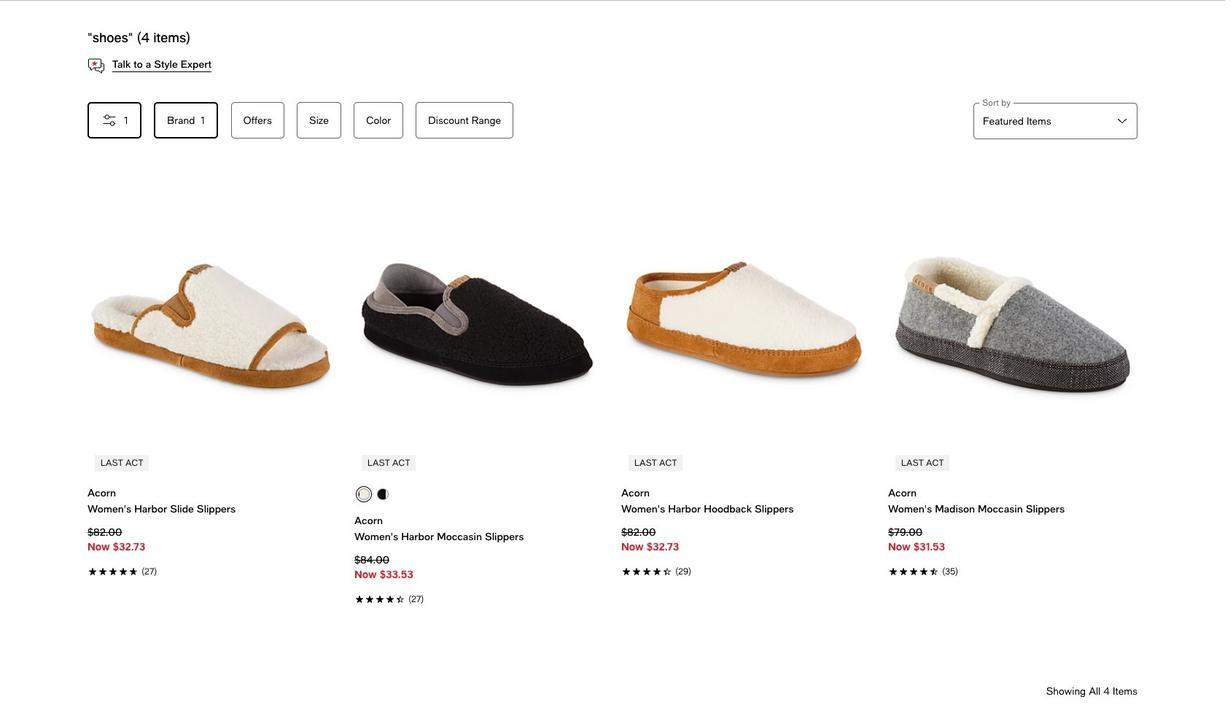 Task type: locate. For each thing, give the bounding box(es) containing it.
4.4138 out of 5 rating with 29 reviews image
[[622, 563, 871, 579]]

women's harbor slide slippers group
[[88, 174, 337, 579]]

status
[[88, 29, 212, 45]]

women's madison moccasin slippers group
[[889, 174, 1138, 579]]

women's harbor moccasin slippers group
[[355, 174, 604, 606]]



Task type: vqa. For each thing, say whether or not it's contained in the screenshot.
"Flower"
no



Task type: describe. For each thing, give the bounding box(es) containing it.
4.5143 out of 5 rating with 35 reviews image
[[889, 563, 1138, 579]]

women's harbor hoodback slippers group
[[622, 174, 871, 579]]

4.6296 out of 5 rating with 27 reviews image
[[88, 563, 337, 579]]

color swatch black element
[[358, 489, 370, 500]]

color swatch ewe element
[[377, 489, 389, 500]]

4.4444 out of 5 rating with 27 reviews image
[[355, 591, 604, 606]]



